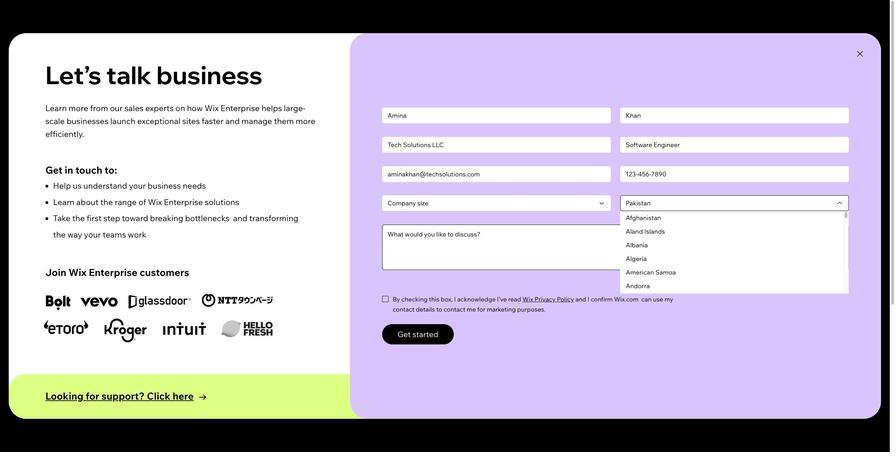 Task type: vqa. For each thing, say whether or not it's contained in the screenshot.
FIRST NAME text box
yes



Task type: describe. For each thing, give the bounding box(es) containing it.
Last name text field
[[620, 108, 849, 123]]

Company text field
[[382, 137, 611, 153]]

First name text field
[[382, 108, 611, 123]]

Business phone number telephone field
[[620, 166, 849, 182]]

What would you like to discuss? text field
[[382, 225, 849, 270]]



Task type: locate. For each thing, give the bounding box(es) containing it.
list box
[[621, 211, 849, 307]]

option
[[621, 293, 843, 307]]

Job title text field
[[620, 137, 849, 153]]

Business email email field
[[382, 166, 611, 182]]



